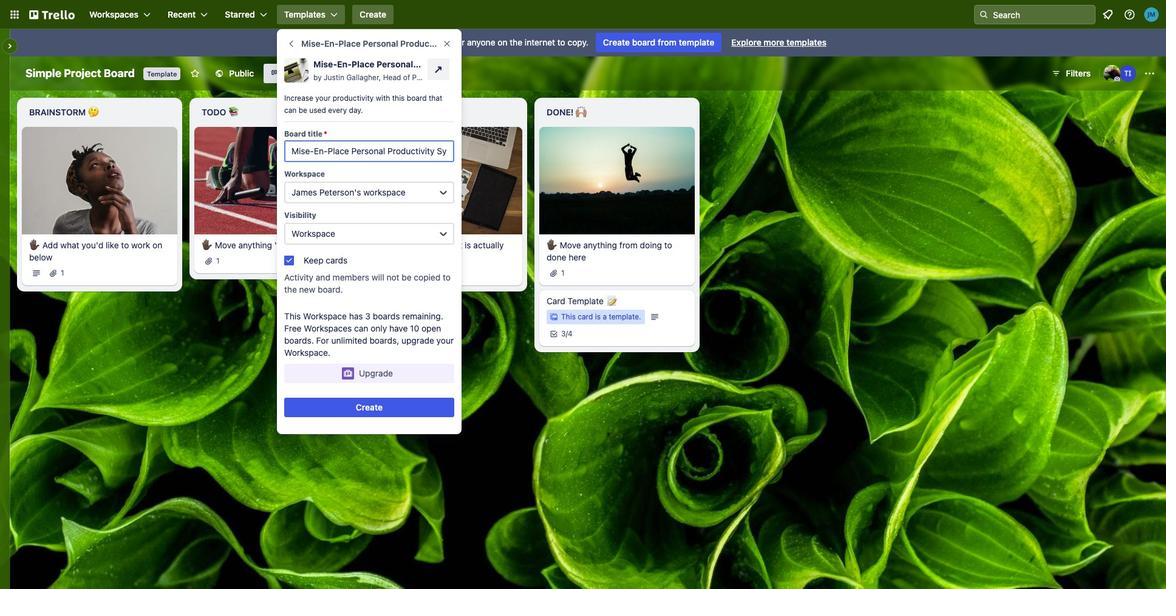 Task type: locate. For each thing, give the bounding box(es) containing it.
1 horizontal spatial workspaces
[[304, 323, 352, 333]]

0 horizontal spatial workspaces
[[89, 9, 139, 19]]

board right project
[[104, 67, 135, 80]]

a left public
[[384, 37, 389, 47]]

1 move from the left
[[215, 240, 236, 250]]

activity and members will not be copied to the new board.
[[284, 272, 451, 295]]

head
[[383, 73, 401, 82]]

anything inside ✋🏿 move anything that is actually started here
[[411, 240, 445, 250]]

the inside activity and members will not be copied to the new board.
[[284, 284, 297, 295]]

place for mise-en-place personal productivity system by justin gallagher, head of product management @ trello
[[352, 59, 375, 69]]

✋🏿 for ✋🏿 move anything from doing to done here
[[547, 240, 558, 250]]

mise- up by on the top
[[313, 59, 337, 69]]

0 notifications image
[[1101, 7, 1115, 22]]

internet
[[525, 37, 555, 47]]

1 horizontal spatial that
[[447, 240, 462, 250]]

✋🏿 move anything 'ready' here
[[202, 240, 321, 250]]

1 vertical spatial your
[[436, 335, 454, 346]]

0 horizontal spatial this
[[284, 311, 301, 321]]

0 vertical spatial create
[[360, 9, 386, 19]]

here inside ✋🏿 move anything that is actually started here
[[404, 252, 422, 262]]

system up @
[[469, 59, 500, 69]]

move
[[215, 240, 236, 250], [387, 240, 409, 250], [560, 240, 581, 250]]

be right not on the left of page
[[402, 272, 412, 282]]

1 vertical spatial productivity
[[415, 59, 467, 69]]

simple
[[26, 67, 61, 80]]

1 vertical spatial is
[[465, 240, 471, 250]]

1
[[216, 256, 220, 265], [61, 268, 64, 277], [389, 268, 392, 277], [561, 268, 565, 277]]

from
[[658, 37, 677, 47], [619, 240, 638, 250]]

anything inside ✋🏿 move anything from doing to done here
[[583, 240, 617, 250]]

3 ✋🏿 from the left
[[374, 240, 385, 250]]

can
[[284, 106, 297, 115], [354, 323, 368, 333]]

1 vertical spatial personal
[[377, 59, 413, 69]]

create for create board from template
[[603, 37, 630, 47]]

0 horizontal spatial can
[[284, 106, 297, 115]]

template
[[147, 70, 177, 78], [568, 296, 604, 306]]

to
[[557, 37, 565, 47], [121, 240, 129, 250], [664, 240, 672, 250], [443, 272, 451, 282]]

productivity up the mise-en-place personal productivity system link
[[400, 38, 450, 49]]

card
[[547, 296, 565, 306]]

2 horizontal spatial here
[[569, 252, 586, 262]]

Search field
[[989, 5, 1095, 24]]

2 vertical spatial create
[[356, 402, 383, 412]]

move for ✋🏿 move anything that is actually started here
[[387, 240, 409, 250]]

'ready'
[[274, 240, 301, 250]]

0 vertical spatial can
[[284, 106, 297, 115]]

0 vertical spatial personal
[[363, 38, 398, 49]]

sm image
[[342, 37, 354, 49]]

workspace
[[284, 169, 325, 179], [292, 228, 335, 239], [303, 311, 347, 321]]

1 vertical spatial template
[[568, 296, 604, 306]]

0 vertical spatial en-
[[324, 38, 339, 49]]

here for ✋🏿 move anything that is actually started here
[[404, 252, 422, 262]]

this
[[392, 94, 405, 103]]

personal inside mise-en-place personal productivity system by justin gallagher, head of product management @ trello
[[377, 59, 413, 69]]

2 anything from the left
[[411, 240, 445, 250]]

2 vertical spatial workspace
[[303, 311, 347, 321]]

explore more templates link
[[724, 33, 834, 52]]

1 vertical spatial en-
[[337, 59, 352, 69]]

1 horizontal spatial be
[[402, 272, 412, 282]]

place for mise-en-place personal productivity system
[[338, 38, 361, 49]]

1 vertical spatial from
[[619, 240, 638, 250]]

1 vertical spatial can
[[354, 323, 368, 333]]

0 horizontal spatial move
[[215, 240, 236, 250]]

personal right the sm image at the top
[[363, 38, 398, 49]]

✋🏿 for ✋🏿 move anything 'ready' here
[[202, 240, 213, 250]]

to right 'like'
[[121, 240, 129, 250]]

2 horizontal spatial this
[[561, 312, 576, 321]]

1 vertical spatial mise-
[[313, 59, 337, 69]]

3 right has
[[365, 311, 370, 321]]

to right "doing"
[[664, 240, 672, 250]]

on inside ✋🏿 add what you'd like to work on below
[[153, 240, 162, 250]]

can inside this workspace has 3 boards remaining. free workspaces can only have 10 open boards. for unlimited boards, upgrade your workspace.
[[354, 323, 368, 333]]

✋🏿 inside ✋🏿 move anything from doing to done here
[[547, 240, 558, 250]]

1 horizontal spatial board
[[632, 37, 656, 47]]

done! 🙌🏽
[[547, 107, 587, 117]]

2 vertical spatial is
[[595, 312, 601, 321]]

0 horizontal spatial from
[[619, 240, 638, 250]]

board left title
[[284, 129, 306, 138]]

board title *
[[284, 129, 327, 138]]

0 vertical spatial your
[[315, 94, 331, 103]]

1 horizontal spatial template
[[568, 296, 604, 306]]

upgrade
[[401, 335, 434, 346]]

3
[[365, 311, 370, 321], [561, 329, 566, 338]]

this for this is a public template for anyone on the internet to copy.
[[357, 37, 373, 47]]

workspaces
[[89, 9, 139, 19], [304, 323, 352, 333]]

mise- inside mise-en-place personal productivity system by justin gallagher, head of product management @ trello
[[313, 59, 337, 69]]

to left the copy.
[[557, 37, 565, 47]]

✋🏿 inside ✋🏿 move anything that is actually started here
[[374, 240, 385, 250]]

workspace up james
[[284, 169, 325, 179]]

4 ✋🏿 from the left
[[547, 240, 558, 250]]

starred button
[[218, 5, 274, 24]]

dmugisha (dmugisha) image
[[1104, 65, 1121, 82]]

simple project board
[[26, 67, 135, 80]]

en- for mise-en-place personal productivity system
[[324, 38, 339, 49]]

new
[[299, 284, 315, 295]]

1 horizontal spatial is
[[465, 240, 471, 250]]

system for mise-en-place personal productivity system by justin gallagher, head of product management @ trello
[[469, 59, 500, 69]]

1 for ✋🏿 move anything 'ready' here
[[216, 256, 220, 265]]

✋🏿
[[29, 240, 40, 250], [202, 240, 213, 250], [374, 240, 385, 250], [547, 240, 558, 250]]

workspaces inside workspaces dropdown button
[[89, 9, 139, 19]]

doing
[[640, 240, 662, 250]]

mise- right return to previous screen image
[[301, 38, 324, 49]]

1 vertical spatial place
[[352, 59, 375, 69]]

the left internet
[[510, 37, 522, 47]]

templates
[[787, 37, 827, 47]]

recent button
[[160, 5, 215, 24]]

has
[[349, 311, 363, 321]]

1 vertical spatial on
[[153, 240, 162, 250]]

1 horizontal spatial the
[[510, 37, 522, 47]]

board inside text box
[[104, 67, 135, 80]]

2 move from the left
[[387, 240, 409, 250]]

mise-
[[301, 38, 324, 49], [313, 59, 337, 69]]

1 for ✋🏿 move anything that is actually started here
[[389, 268, 392, 277]]

workspace down visibility
[[292, 228, 335, 239]]

3 left 4
[[561, 329, 566, 338]]

0 horizontal spatial your
[[315, 94, 331, 103]]

1 vertical spatial create button
[[284, 398, 454, 417]]

increase your productivity with this board that can be used every day.
[[284, 94, 442, 115]]

doing
[[374, 107, 402, 117]]

anything inside ✋🏿 move anything 'ready' here link
[[238, 240, 272, 250]]

3 / 4
[[561, 329, 573, 338]]

en- up justin
[[337, 59, 352, 69]]

1 right "will"
[[389, 268, 392, 277]]

here right done
[[569, 252, 586, 262]]

4
[[568, 329, 573, 338]]

1 down done
[[561, 268, 565, 277]]

1 horizontal spatial template
[[679, 37, 714, 47]]

✋🏿 move anything that is actually started here link
[[374, 239, 515, 263]]

this
[[357, 37, 373, 47], [284, 311, 301, 321], [561, 312, 576, 321]]

1 vertical spatial create
[[603, 37, 630, 47]]

1 vertical spatial workspace
[[292, 228, 335, 239]]

boards,
[[370, 335, 399, 346]]

2 horizontal spatial move
[[560, 240, 581, 250]]

1 vertical spatial system
[[469, 59, 500, 69]]

star or unstar board image
[[190, 69, 200, 78]]

a down 📝
[[603, 312, 607, 321]]

personal up head
[[377, 59, 413, 69]]

be down increase
[[299, 106, 307, 115]]

anything left "doing"
[[583, 240, 617, 250]]

return to previous screen image
[[287, 39, 296, 49]]

be inside activity and members will not be copied to the new board.
[[402, 272, 412, 282]]

create right the copy.
[[603, 37, 630, 47]]

en- left the sm image at the top
[[324, 38, 339, 49]]

✋🏿 move anything that is actually started here
[[374, 240, 504, 262]]

free
[[284, 323, 302, 333]]

create button down upgrade button at the left of the page
[[284, 398, 454, 417]]

1 horizontal spatial 3
[[561, 329, 566, 338]]

0 horizontal spatial be
[[299, 106, 307, 115]]

system inside mise-en-place personal productivity system by justin gallagher, head of product management @ trello
[[469, 59, 500, 69]]

explore
[[731, 37, 762, 47]]

1 horizontal spatial can
[[354, 323, 368, 333]]

create button up mise-en-place personal productivity system
[[352, 5, 394, 24]]

move inside ✋🏿 move anything that is actually started here
[[387, 240, 409, 250]]

0 vertical spatial the
[[510, 37, 522, 47]]

here up copied
[[404, 252, 422, 262]]

for
[[316, 335, 329, 346]]

3 anything from the left
[[583, 240, 617, 250]]

mise-en-place personal productivity system by justin gallagher, head of product management @ trello
[[313, 59, 516, 82]]

1 horizontal spatial here
[[404, 252, 422, 262]]

your inside increase your productivity with this board that can be used every day.
[[315, 94, 331, 103]]

is
[[375, 37, 382, 47], [465, 240, 471, 250], [595, 312, 601, 321]]

0 horizontal spatial board
[[407, 94, 427, 103]]

boards
[[373, 311, 400, 321]]

0 vertical spatial 3
[[365, 311, 370, 321]]

create button
[[352, 5, 394, 24], [284, 398, 454, 417]]

DOING ⚙️ text field
[[367, 103, 522, 122]]

✋🏿 inside ✋🏿 add what you'd like to work on below
[[29, 240, 40, 250]]

system
[[452, 38, 482, 49], [469, 59, 500, 69]]

productivity up product
[[415, 59, 467, 69]]

0 vertical spatial system
[[452, 38, 482, 49]]

create board from template
[[603, 37, 714, 47]]

and
[[316, 272, 330, 282]]

anything left 'ready'
[[238, 240, 272, 250]]

board left by on the top
[[284, 68, 308, 78]]

0 vertical spatial productivity
[[400, 38, 450, 49]]

move inside ✋🏿 move anything from doing to done here
[[560, 240, 581, 250]]

1 vertical spatial a
[[603, 312, 607, 321]]

template left star or unstar board image
[[147, 70, 177, 78]]

is left actually
[[465, 240, 471, 250]]

system right "close popover" 'icon'
[[452, 38, 482, 49]]

3 move from the left
[[560, 240, 581, 250]]

1 vertical spatial that
[[447, 240, 462, 250]]

1 vertical spatial workspaces
[[304, 323, 352, 333]]

work
[[131, 240, 150, 250]]

template left explore
[[679, 37, 714, 47]]

place inside mise-en-place personal productivity system by justin gallagher, head of product management @ trello
[[352, 59, 375, 69]]

1 vertical spatial be
[[402, 272, 412, 282]]

productivity for mise-en-place personal productivity system
[[400, 38, 450, 49]]

0 horizontal spatial that
[[429, 94, 442, 103]]

0 horizontal spatial on
[[153, 240, 162, 250]]

✋🏿 for ✋🏿 add what you'd like to work on below
[[29, 240, 40, 250]]

personal for mise-en-place personal productivity system by justin gallagher, head of product management @ trello
[[377, 59, 413, 69]]

this left card
[[561, 312, 576, 321]]

that down product
[[429, 94, 442, 103]]

explore more templates
[[731, 37, 827, 47]]

0 vertical spatial template
[[147, 70, 177, 78]]

customize views image
[[321, 67, 334, 80]]

1 for ✋🏿 move anything from doing to done here
[[561, 268, 565, 277]]

Board name text field
[[19, 64, 141, 83]]

james
[[292, 187, 317, 197]]

anything for 'ready'
[[238, 240, 272, 250]]

2 ✋🏿 from the left
[[202, 240, 213, 250]]

template left for
[[417, 37, 452, 47]]

system for mise-en-place personal productivity system
[[452, 38, 482, 49]]

that left actually
[[447, 240, 462, 250]]

board
[[632, 37, 656, 47], [407, 94, 427, 103]]

0 vertical spatial place
[[338, 38, 361, 49]]

0 vertical spatial mise-
[[301, 38, 324, 49]]

0 vertical spatial from
[[658, 37, 677, 47]]

board.
[[318, 284, 343, 295]]

can inside increase your productivity with this board that can be used every day.
[[284, 106, 297, 115]]

workspace up for
[[303, 311, 347, 321]]

public
[[391, 37, 415, 47]]

1 horizontal spatial this
[[357, 37, 373, 47]]

the down "activity"
[[284, 284, 297, 295]]

here up keep
[[304, 240, 321, 250]]

product
[[412, 73, 439, 82]]

on right work
[[153, 240, 162, 250]]

done
[[547, 252, 566, 262]]

1 horizontal spatial move
[[387, 240, 409, 250]]

1 anything from the left
[[238, 240, 272, 250]]

title
[[308, 129, 322, 138]]

remaining.
[[402, 311, 443, 321]]

more
[[764, 37, 784, 47]]

1 vertical spatial board
[[407, 94, 427, 103]]

template up card
[[568, 296, 604, 306]]

0 horizontal spatial template
[[417, 37, 452, 47]]

0 horizontal spatial 3
[[365, 311, 370, 321]]

@
[[488, 73, 495, 82]]

None text field
[[284, 140, 454, 162]]

back to home image
[[29, 5, 75, 24]]

template
[[417, 37, 452, 47], [679, 37, 714, 47]]

public
[[229, 68, 254, 78]]

create
[[360, 9, 386, 19], [603, 37, 630, 47], [356, 402, 383, 412]]

2 horizontal spatial anything
[[583, 240, 617, 250]]

anything up copied
[[411, 240, 445, 250]]

move for ✋🏿 move anything 'ready' here
[[215, 240, 236, 250]]

on
[[498, 37, 507, 47], [153, 240, 162, 250]]

0 vertical spatial workspaces
[[89, 9, 139, 19]]

productivity
[[400, 38, 450, 49], [415, 59, 467, 69]]

0 vertical spatial create button
[[352, 5, 394, 24]]

the for internet
[[510, 37, 522, 47]]

on right anyone
[[498, 37, 507, 47]]

0 horizontal spatial the
[[284, 284, 297, 295]]

1 down 'what'
[[61, 268, 64, 277]]

📚
[[228, 107, 239, 117]]

your up used
[[315, 94, 331, 103]]

to right copied
[[443, 272, 451, 282]]

filters
[[1066, 68, 1091, 78]]

1 vertical spatial the
[[284, 284, 297, 295]]

is left public
[[375, 37, 382, 47]]

this inside this workspace has 3 boards remaining. free workspaces can only have 10 open boards. for unlimited boards, upgrade your workspace.
[[284, 311, 301, 321]]

this up the free at the left of page
[[284, 311, 301, 321]]

1 ✋🏿 from the left
[[29, 240, 40, 250]]

here inside ✋🏿 move anything from doing to done here
[[569, 252, 586, 262]]

your down "open"
[[436, 335, 454, 346]]

1 horizontal spatial on
[[498, 37, 507, 47]]

day.
[[349, 106, 363, 115]]

this right the sm image at the top
[[357, 37, 373, 47]]

0 vertical spatial on
[[498, 37, 507, 47]]

0 vertical spatial be
[[299, 106, 307, 115]]

0 horizontal spatial anything
[[238, 240, 272, 250]]

can down increase
[[284, 106, 297, 115]]

create up mise-en-place personal productivity system
[[360, 9, 386, 19]]

0 vertical spatial that
[[429, 94, 442, 103]]

1 vertical spatial 3
[[561, 329, 566, 338]]

create down upgrade button at the left of the page
[[356, 402, 383, 412]]

1 down ✋🏿 move anything 'ready' here
[[216, 256, 220, 265]]

brainstorm
[[29, 107, 86, 117]]

en- inside mise-en-place personal productivity system by justin gallagher, head of product management @ trello
[[337, 59, 352, 69]]

productivity inside mise-en-place personal productivity system by justin gallagher, head of product management @ trello
[[415, 59, 467, 69]]

1 horizontal spatial your
[[436, 335, 454, 346]]

is right card
[[595, 312, 601, 321]]

can down has
[[354, 323, 368, 333]]

0 horizontal spatial a
[[384, 37, 389, 47]]

workspace inside this workspace has 3 boards remaining. free workspaces can only have 10 open boards. for unlimited boards, upgrade your workspace.
[[303, 311, 347, 321]]

1 horizontal spatial anything
[[411, 240, 445, 250]]

be
[[299, 106, 307, 115], [402, 272, 412, 282]]

0 vertical spatial is
[[375, 37, 382, 47]]



Task type: vqa. For each thing, say whether or not it's contained in the screenshot.
bottom Gary
no



Task type: describe. For each thing, give the bounding box(es) containing it.
done!
[[547, 107, 574, 117]]

✋🏿 move anything 'ready' here link
[[202, 239, 343, 251]]

create inside primary element
[[360, 9, 386, 19]]

anything for that
[[411, 240, 445, 250]]

keep
[[304, 255, 324, 265]]

that inside ✋🏿 move anything that is actually started here
[[447, 240, 462, 250]]

productivity for mise-en-place personal productivity system by justin gallagher, head of product management @ trello
[[415, 59, 467, 69]]

filters button
[[1048, 64, 1094, 83]]

0 horizontal spatial is
[[375, 37, 382, 47]]

used
[[309, 106, 326, 115]]

this member is an admin of this board. image
[[1115, 77, 1120, 82]]

from inside ✋🏿 move anything from doing to done here
[[619, 240, 638, 250]]

todo 📚
[[202, 107, 239, 117]]

✋🏿 add what you'd like to work on below
[[29, 240, 162, 262]]

copy.
[[568, 37, 589, 47]]

BRAINSTORM 🤔 text field
[[22, 103, 177, 122]]

create for the bottom the create button
[[356, 402, 383, 412]]

0 vertical spatial a
[[384, 37, 389, 47]]

with
[[376, 94, 390, 103]]

board inside increase your productivity with this board that can be used every day.
[[407, 94, 427, 103]]

to inside ✋🏿 move anything from doing to done here
[[664, 240, 672, 250]]

show menu image
[[1144, 67, 1156, 80]]

📝
[[606, 296, 617, 306]]

actually
[[473, 240, 504, 250]]

open information menu image
[[1124, 9, 1136, 21]]

upgrade
[[359, 368, 393, 378]]

below
[[29, 252, 52, 262]]

starred
[[225, 9, 255, 19]]

10
[[410, 323, 419, 333]]

card
[[578, 312, 593, 321]]

boards.
[[284, 335, 314, 346]]

copied
[[414, 272, 440, 282]]

mise- for mise-en-place personal productivity system
[[301, 38, 324, 49]]

templates button
[[277, 5, 345, 24]]

trello inspiration (inspiringtaco) image
[[1119, 65, 1136, 82]]

this for this card is a template.
[[561, 312, 576, 321]]

members
[[333, 272, 369, 282]]

0 vertical spatial workspace
[[284, 169, 325, 179]]

templates
[[284, 9, 326, 19]]

🙌🏽
[[576, 107, 587, 117]]

trello
[[497, 73, 516, 82]]

workspaces button
[[82, 5, 158, 24]]

this for this workspace has 3 boards remaining. free workspaces can only have 10 open boards. for unlimited boards, upgrade your workspace.
[[284, 311, 301, 321]]

is inside ✋🏿 move anything that is actually started here
[[465, 240, 471, 250]]

of
[[403, 73, 410, 82]]

the for new
[[284, 284, 297, 295]]

create board from template link
[[596, 33, 722, 52]]

search image
[[979, 10, 989, 19]]

DONE! 🙌🏽 text field
[[539, 103, 695, 122]]

jeremy miller (jeremymiller198) image
[[1144, 7, 1159, 22]]

like
[[106, 240, 119, 250]]

3 inside this workspace has 3 boards remaining. free workspaces can only have 10 open boards. for unlimited boards, upgrade your workspace.
[[365, 311, 370, 321]]

primary element
[[0, 0, 1166, 29]]

board for board
[[284, 68, 308, 78]]

every
[[328, 106, 347, 115]]

james peterson's workspace
[[292, 187, 406, 197]]

workspace.
[[284, 347, 330, 358]]

*
[[324, 129, 327, 138]]

⚙️
[[404, 107, 415, 117]]

that inside increase your productivity with this board that can be used every day.
[[429, 94, 442, 103]]

create button inside primary element
[[352, 5, 394, 24]]

workspaces inside this workspace has 3 boards remaining. free workspaces can only have 10 open boards. for unlimited boards, upgrade your workspace.
[[304, 323, 352, 333]]

visibility
[[284, 211, 316, 220]]

keep cards
[[304, 255, 348, 265]]

mise- for mise-en-place personal productivity system by justin gallagher, head of product management @ trello
[[313, 59, 337, 69]]

on for work
[[153, 240, 162, 250]]

🤔
[[88, 107, 99, 117]]

productivity
[[333, 94, 374, 103]]

open
[[421, 323, 441, 333]]

1 horizontal spatial a
[[603, 312, 607, 321]]

this card is a template.
[[561, 312, 641, 321]]

by
[[313, 73, 322, 82]]

be inside increase your productivity with this board that can be used every day.
[[299, 106, 307, 115]]

this workspace has 3 boards remaining. free workspaces can only have 10 open boards. for unlimited boards, upgrade your workspace.
[[284, 311, 454, 358]]

have
[[389, 323, 408, 333]]

this is a public template for anyone on the internet to copy.
[[357, 37, 589, 47]]

gallagher,
[[346, 73, 381, 82]]

move for ✋🏿 move anything from doing to done here
[[560, 240, 581, 250]]

1 template from the left
[[417, 37, 452, 47]]

public button
[[207, 64, 261, 83]]

en- for mise-en-place personal productivity system by justin gallagher, head of product management @ trello
[[337, 59, 352, 69]]

personal for mise-en-place personal productivity system
[[363, 38, 398, 49]]

close popover image
[[442, 39, 452, 49]]

0 horizontal spatial template
[[147, 70, 177, 78]]

upgrade button
[[284, 364, 454, 383]]

2 horizontal spatial is
[[595, 312, 601, 321]]

1 horizontal spatial from
[[658, 37, 677, 47]]

2 template from the left
[[679, 37, 714, 47]]

workspace
[[363, 187, 406, 197]]

card template 📝
[[547, 296, 617, 306]]

todo
[[202, 107, 226, 117]]

✋🏿 add what you'd like to work on below link
[[29, 239, 170, 263]]

here for ✋🏿 move anything from doing to done here
[[569, 252, 586, 262]]

unlimited
[[331, 335, 367, 346]]

started
[[374, 252, 402, 262]]

your inside this workspace has 3 boards remaining. free workspaces can only have 10 open boards. for unlimited boards, upgrade your workspace.
[[436, 335, 454, 346]]

TODO 📚 text field
[[194, 103, 350, 122]]

mise-en-place personal productivity system
[[301, 38, 482, 49]]

anything for from
[[583, 240, 617, 250]]

only
[[371, 323, 387, 333]]

✋🏿 move anything from doing to done here
[[547, 240, 672, 262]]

recent
[[168, 9, 196, 19]]

you'd
[[82, 240, 103, 250]]

template.
[[609, 312, 641, 321]]

project
[[64, 67, 101, 80]]

0 horizontal spatial here
[[304, 240, 321, 250]]

to inside ✋🏿 add what you'd like to work on below
[[121, 240, 129, 250]]

/
[[566, 329, 568, 338]]

anyone
[[467, 37, 495, 47]]

activity
[[284, 272, 313, 282]]

✋🏿 for ✋🏿 move anything that is actually started here
[[374, 240, 385, 250]]

brainstorm 🤔
[[29, 107, 99, 117]]

card template 📝 link
[[547, 295, 688, 307]]

will
[[372, 272, 384, 282]]

cards
[[326, 255, 348, 265]]

board for board title *
[[284, 129, 306, 138]]

0 vertical spatial board
[[632, 37, 656, 47]]

for
[[454, 37, 465, 47]]

on for anyone
[[498, 37, 507, 47]]

to inside activity and members will not be copied to the new board.
[[443, 272, 451, 282]]

peterson's
[[319, 187, 361, 197]]



